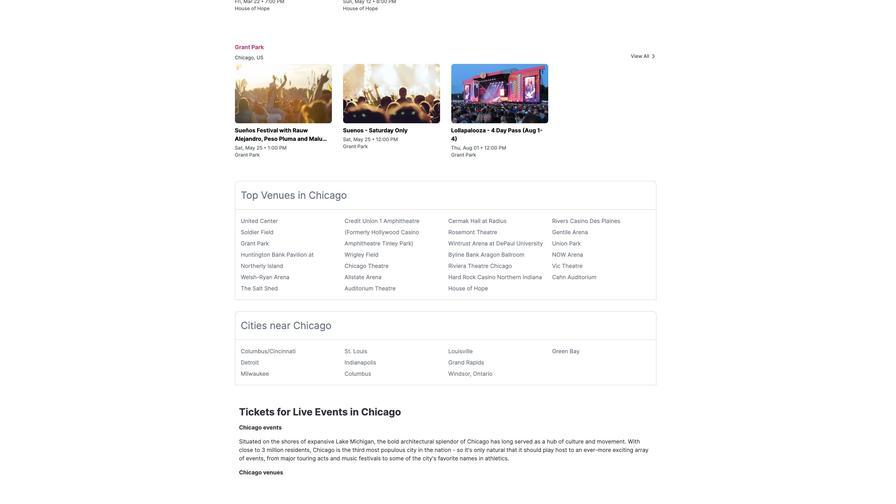 Task type: vqa. For each thing, say whether or not it's contained in the screenshot.
most
yes



Task type: locate. For each thing, give the bounding box(es) containing it.
indiana
[[523, 274, 542, 281]]

ballroom
[[502, 251, 525, 258]]

pm down pluma
[[279, 145, 287, 151]]

grant down thu,
[[452, 152, 465, 158]]

casino down riviera theatre chicago link
[[478, 274, 496, 281]]

auditorium down allstate arena link
[[345, 285, 374, 292]]

1 bank from the left
[[272, 251, 285, 258]]

pass left (aug
[[509, 127, 522, 134]]

it's
[[465, 447, 473, 454]]

to left an
[[569, 447, 575, 454]]

at for depaul
[[490, 240, 495, 247]]

rivers casino des plaines link
[[553, 218, 621, 225]]

1 horizontal spatial bank
[[466, 251, 480, 258]]

0 horizontal spatial •
[[264, 145, 267, 151]]

• inside sat, may 25 • 1:00 pm grant park
[[264, 145, 267, 151]]

close
[[239, 447, 253, 454]]

25 down saturday
[[365, 136, 371, 142]]

0 horizontal spatial may
[[245, 145, 255, 151]]

credit union 1 amphitheatre (formerly hollywood casino amphitheatre tinley park) link
[[345, 218, 420, 247]]

grant down suenos
[[343, 143, 356, 149]]

0 horizontal spatial house
[[235, 5, 250, 11]]

arena down rivers casino des plaines
[[573, 229, 589, 236]]

2 horizontal spatial hope
[[474, 285, 489, 292]]

on
[[263, 438, 270, 445]]

12:00 right "01"
[[485, 145, 498, 151]]

field down the center
[[261, 229, 274, 236]]

1 horizontal spatial 12:00
[[485, 145, 498, 151]]

0 horizontal spatial sat,
[[235, 145, 244, 151]]

casino up gentile arena
[[571, 218, 589, 225]]

2 horizontal spatial at
[[490, 240, 495, 247]]

0 horizontal spatial bank
[[272, 251, 285, 258]]

0 vertical spatial may
[[354, 136, 364, 142]]

1 vertical spatial field
[[366, 251, 379, 258]]

pass down peso
[[256, 144, 269, 151]]

2 horizontal spatial house of hope link
[[449, 285, 489, 292]]

1 horizontal spatial auditorium
[[568, 274, 597, 281]]

gentile arena
[[553, 229, 589, 236]]

- left so
[[453, 447, 456, 454]]

grant down 2
[[235, 152, 248, 158]]

served
[[515, 438, 533, 445]]

1 vertical spatial 12:00
[[485, 145, 498, 151]]

suenos - saturday only sat, may 25 • 12:00 pm grant park
[[343, 127, 408, 149]]

may down alejandro,
[[245, 145, 255, 151]]

1 vertical spatial may
[[245, 145, 255, 151]]

(formerly
[[345, 229, 370, 236]]

field up chicago theatre "link"
[[366, 251, 379, 258]]

25 inside the suenos - saturday only sat, may 25 • 12:00 pm grant park
[[365, 136, 371, 142]]

rosemont
[[449, 229, 476, 236]]

radius
[[489, 218, 507, 225]]

theatre for auditorium
[[375, 285, 396, 292]]

arena for allstate
[[366, 274, 382, 281]]

(aug
[[523, 127, 537, 134]]

1 horizontal spatial may
[[354, 136, 364, 142]]

and
[[298, 135, 308, 142], [586, 438, 596, 445], [331, 455, 340, 462]]

0 vertical spatial day
[[497, 127, 507, 134]]

arena down island at the left bottom of page
[[274, 274, 290, 281]]

1 horizontal spatial at
[[483, 218, 488, 225]]

25 inside sat, may 25 • 1:00 pm grant park
[[257, 145, 263, 151]]

casino up 'park)'
[[401, 229, 420, 236]]

0 vertical spatial 12:00
[[376, 136, 389, 142]]

0 vertical spatial 25
[[365, 136, 371, 142]]

park inside sat, may 25 • 1:00 pm grant park
[[249, 152, 260, 158]]

amphitheatre up hollywood at the left
[[384, 218, 420, 225]]

an
[[576, 447, 583, 454]]

theatre down allstate arena link
[[375, 285, 396, 292]]

aug
[[463, 145, 473, 151]]

park down aug
[[466, 152, 477, 158]]

sat, down alejandro,
[[235, 145, 244, 151]]

it
[[519, 447, 523, 454]]

and up "ever-"
[[586, 438, 596, 445]]

day right 2
[[244, 144, 254, 151]]

louisville
[[449, 348, 473, 355]]

sat, inside sat, may 25 • 1:00 pm grant park
[[235, 145, 244, 151]]

wintrust arena at depaul university link
[[449, 240, 544, 247]]

ontario
[[473, 371, 493, 378]]

riviera theatre chicago link
[[449, 263, 512, 270]]

has
[[491, 438, 501, 445]]

splendor
[[436, 438, 459, 445]]

1 vertical spatial grant park
[[241, 240, 269, 247]]

st. louis
[[345, 348, 368, 355]]

1 horizontal spatial union
[[553, 240, 568, 247]]

may down suenos
[[354, 136, 364, 142]]

0 horizontal spatial hope
[[257, 5, 270, 11]]

columbus link
[[345, 371, 372, 378]]

the left bold
[[378, 438, 386, 445]]

0 vertical spatial union
[[363, 218, 378, 225]]

1 vertical spatial pass
[[256, 144, 269, 151]]

25
[[365, 136, 371, 142], [257, 145, 263, 151]]

and inside sueños festival with rauw alejandro, peso pluma and maluma - 2 day pass (5/25 - 5/26)
[[298, 135, 308, 142]]

1
[[380, 218, 382, 225]]

1 vertical spatial sat,
[[235, 145, 244, 151]]

wrigley
[[345, 251, 365, 258]]

1 horizontal spatial day
[[497, 127, 507, 134]]

chicago theatre
[[345, 263, 389, 270]]

arena up byline bank aragon ballroom
[[473, 240, 488, 247]]

1 horizontal spatial casino
[[478, 274, 496, 281]]

field for soldier field
[[261, 229, 274, 236]]

bank for huntington
[[272, 251, 285, 258]]

2 horizontal spatial and
[[586, 438, 596, 445]]

0 horizontal spatial at
[[309, 251, 314, 258]]

and down the rauw on the top left
[[298, 135, 308, 142]]

theatre up cahn auditorium
[[563, 263, 583, 270]]

0 horizontal spatial day
[[244, 144, 254, 151]]

2 vertical spatial at
[[309, 251, 314, 258]]

1 horizontal spatial and
[[331, 455, 340, 462]]

0 horizontal spatial 25
[[257, 145, 263, 151]]

most
[[367, 447, 380, 454]]

and down is
[[331, 455, 340, 462]]

2 horizontal spatial pm
[[499, 145, 507, 151]]

1 vertical spatial and
[[586, 438, 596, 445]]

union left 1
[[363, 218, 378, 225]]

united center link
[[241, 218, 278, 225]]

- inside lollapalooza - 4 day pass (aug 1- 4) thu, aug 01 • 12:00 pm grant park
[[488, 127, 490, 134]]

2 horizontal spatial house of hope
[[449, 285, 489, 292]]

arena up vic theatre link
[[568, 251, 584, 258]]

bank for byline
[[466, 251, 480, 258]]

0 vertical spatial casino
[[571, 218, 589, 225]]

1 horizontal spatial pass
[[509, 127, 522, 134]]

2 bank from the left
[[466, 251, 480, 258]]

1 horizontal spatial •
[[372, 136, 375, 142]]

theatre down byline bank aragon ballroom link
[[468, 263, 489, 270]]

1 horizontal spatial field
[[366, 251, 379, 258]]

0 vertical spatial pass
[[509, 127, 522, 134]]

theatre up wintrust arena at depaul university
[[477, 229, 498, 236]]

0 vertical spatial and
[[298, 135, 308, 142]]

view all
[[631, 53, 650, 59]]

0 vertical spatial at
[[483, 218, 488, 225]]

thu,
[[452, 145, 462, 151]]

0 horizontal spatial union
[[363, 218, 378, 225]]

field for wrigley field
[[366, 251, 379, 258]]

chicago
[[309, 189, 347, 201], [345, 263, 367, 270], [491, 263, 512, 270], [294, 320, 332, 332], [361, 406, 401, 418], [239, 424, 262, 431], [468, 438, 490, 445], [313, 447, 335, 454], [239, 469, 262, 476]]

the salt shed link
[[241, 285, 278, 292]]

sueños
[[235, 127, 256, 134]]

casino inside credit union 1 amphitheatre (formerly hollywood casino amphitheatre tinley park)
[[401, 229, 420, 236]]

arena up auditorium theatre
[[366, 274, 382, 281]]

auditorium theatre link
[[345, 285, 396, 292]]

some
[[390, 455, 404, 462]]

0 horizontal spatial to
[[255, 447, 260, 454]]

1 horizontal spatial to
[[383, 455, 388, 462]]

st. louis link
[[345, 348, 368, 355]]

view
[[631, 53, 643, 59]]

windsor, ontario link
[[449, 371, 493, 378]]

pass inside lollapalooza - 4 day pass (aug 1- 4) thu, aug 01 • 12:00 pm grant park
[[509, 127, 522, 134]]

• right "01"
[[481, 145, 483, 151]]

12:00 inside lollapalooza - 4 day pass (aug 1- 4) thu, aug 01 • 12:00 pm grant park
[[485, 145, 498, 151]]

day right 4
[[497, 127, 507, 134]]

1 vertical spatial casino
[[401, 229, 420, 236]]

0 vertical spatial sat,
[[343, 136, 352, 142]]

bay
[[570, 348, 580, 355]]

1 horizontal spatial 25
[[365, 136, 371, 142]]

des
[[590, 218, 601, 225]]

1 horizontal spatial house of hope link
[[343, 0, 440, 12]]

1 vertical spatial at
[[490, 240, 495, 247]]

city's
[[423, 455, 437, 462]]

may
[[354, 136, 364, 142], [245, 145, 255, 151]]

now arena
[[553, 251, 584, 258]]

at right hall
[[483, 218, 488, 225]]

green bay
[[553, 348, 580, 355]]

arena
[[573, 229, 589, 236], [473, 240, 488, 247], [568, 251, 584, 258], [274, 274, 290, 281], [366, 274, 382, 281]]

0 horizontal spatial auditorium
[[345, 285, 374, 292]]

now arena link
[[553, 251, 584, 258]]

arena for now
[[568, 251, 584, 258]]

allstate arena
[[345, 274, 382, 281]]

maluma
[[309, 135, 331, 142]]

park down gentile arena
[[570, 240, 582, 247]]

1 horizontal spatial sat,
[[343, 136, 352, 142]]

rosemont theatre
[[449, 229, 498, 236]]

25 left 1:00
[[257, 145, 263, 151]]

music
[[342, 455, 358, 462]]

0 vertical spatial amphitheatre
[[384, 218, 420, 225]]

0 horizontal spatial pm
[[279, 145, 287, 151]]

• left 1:00
[[264, 145, 267, 151]]

may inside sat, may 25 • 1:00 pm grant park
[[245, 145, 255, 151]]

grant up "chicago,"
[[235, 44, 250, 51]]

theatre up allstate arena link
[[368, 263, 389, 270]]

park down alejandro,
[[249, 152, 260, 158]]

0 vertical spatial grant park
[[235, 44, 264, 51]]

union park
[[553, 240, 582, 247]]

huntington
[[241, 251, 270, 258]]

theatre for riviera
[[468, 263, 489, 270]]

auditorium down vic theatre link
[[568, 274, 597, 281]]

at right pavilion
[[309, 251, 314, 258]]

0 horizontal spatial pass
[[256, 144, 269, 151]]

bank inside huntington bank pavilion at northerly island
[[272, 251, 285, 258]]

• down saturday
[[372, 136, 375, 142]]

at up aragon
[[490, 240, 495, 247]]

expansive
[[308, 438, 335, 445]]

in right the venues
[[298, 189, 306, 201]]

2 horizontal spatial casino
[[571, 218, 589, 225]]

windsor, ontario
[[449, 371, 493, 378]]

wrigley field link
[[345, 251, 379, 258]]

to left 3
[[255, 447, 260, 454]]

suenos
[[343, 127, 364, 134]]

all
[[644, 53, 650, 59]]

hollywood
[[372, 229, 400, 236]]

pm down only at left top
[[391, 136, 398, 142]]

in right city
[[419, 447, 423, 454]]

amphitheatre up wrigley field
[[345, 240, 381, 247]]

to left some
[[383, 455, 388, 462]]

grant inside sat, may 25 • 1:00 pm grant park
[[235, 152, 248, 158]]

0 horizontal spatial field
[[261, 229, 274, 236]]

1 vertical spatial auditorium
[[345, 285, 374, 292]]

1 vertical spatial 25
[[257, 145, 263, 151]]

1 horizontal spatial house of hope
[[343, 5, 378, 11]]

st.
[[345, 348, 352, 355]]

0 horizontal spatial and
[[298, 135, 308, 142]]

- left 4
[[488, 127, 490, 134]]

0 horizontal spatial 12:00
[[376, 136, 389, 142]]

- right suenos
[[365, 127, 368, 134]]

sat, down suenos
[[343, 136, 352, 142]]

park up us
[[252, 44, 264, 51]]

bank up riviera theatre chicago
[[466, 251, 480, 258]]

12:00 down saturday
[[376, 136, 389, 142]]

festivals
[[359, 455, 381, 462]]

grant park up chicago, us
[[235, 44, 264, 51]]

union up "now"
[[553, 240, 568, 247]]

1 vertical spatial amphitheatre
[[345, 240, 381, 247]]

northerly
[[241, 263, 266, 270]]

1 horizontal spatial pm
[[391, 136, 398, 142]]

park down suenos
[[358, 143, 368, 149]]

situated
[[239, 438, 261, 445]]

ever-
[[584, 447, 598, 454]]

2 horizontal spatial •
[[481, 145, 483, 151]]

in down only
[[479, 455, 484, 462]]

architectural
[[401, 438, 434, 445]]

live
[[293, 406, 313, 418]]

island
[[268, 263, 283, 270]]

the down city
[[413, 455, 421, 462]]

sat, inside the suenos - saturday only sat, may 25 • 12:00 pm grant park
[[343, 136, 352, 142]]

0 horizontal spatial amphitheatre
[[345, 240, 381, 247]]

touring
[[297, 455, 316, 462]]

1 vertical spatial day
[[244, 144, 254, 151]]

grant park up huntington
[[241, 240, 269, 247]]

top
[[241, 189, 258, 201]]

tinley
[[382, 240, 398, 247]]

detroit
[[241, 359, 259, 366]]

hard
[[449, 274, 462, 281]]

grant inside lollapalooza - 4 day pass (aug 1- 4) thu, aug 01 • 12:00 pm grant park
[[452, 152, 465, 158]]

welsh-
[[241, 274, 260, 281]]

is
[[337, 447, 341, 454]]

milwaukee link
[[241, 371, 269, 378]]

5/26)
[[291, 144, 306, 151]]

bold
[[388, 438, 399, 445]]

0 vertical spatial field
[[261, 229, 274, 236]]

bank up island at the left bottom of page
[[272, 251, 285, 258]]

0 horizontal spatial casino
[[401, 229, 420, 236]]

pm right "01"
[[499, 145, 507, 151]]

milwaukee
[[241, 371, 269, 378]]



Task type: describe. For each thing, give the bounding box(es) containing it.
cahn auditorium link
[[553, 274, 597, 281]]

theatre for vic
[[563, 263, 583, 270]]

1 vertical spatial union
[[553, 240, 568, 247]]

cermak
[[449, 218, 469, 225]]

long
[[502, 438, 514, 445]]

theatre for rosemont
[[477, 229, 498, 236]]

saturday
[[369, 127, 394, 134]]

the up million
[[271, 438, 280, 445]]

city
[[407, 447, 417, 454]]

2 horizontal spatial to
[[569, 447, 575, 454]]

1 horizontal spatial amphitheatre
[[384, 218, 420, 225]]

university
[[517, 240, 544, 247]]

top venues in chicago
[[241, 189, 347, 201]]

day inside lollapalooza - 4 day pass (aug 1- 4) thu, aug 01 • 12:00 pm grant park
[[497, 127, 507, 134]]

chicago events
[[239, 424, 282, 431]]

hall
[[471, 218, 481, 225]]

culture
[[566, 438, 584, 445]]

for
[[277, 406, 291, 418]]

united
[[241, 218, 259, 225]]

louis
[[354, 348, 368, 355]]

grant inside the suenos - saturday only sat, may 25 • 12:00 pm grant park
[[343, 143, 356, 149]]

lollapalooza
[[452, 127, 486, 134]]

rivers
[[553, 218, 569, 225]]

view all link
[[587, 53, 657, 60]]

host
[[556, 447, 568, 454]]

chicago,
[[235, 54, 256, 60]]

riviera
[[449, 263, 467, 270]]

peso
[[264, 135, 278, 142]]

chicago theatre link
[[345, 263, 389, 270]]

wrigley field
[[345, 251, 379, 258]]

2 vertical spatial and
[[331, 455, 340, 462]]

0 horizontal spatial house of hope link
[[235, 0, 332, 12]]

major
[[281, 455, 296, 462]]

- inside the suenos - saturday only sat, may 25 • 12:00 pm grant park
[[365, 127, 368, 134]]

columbus/cincinnati link
[[241, 348, 296, 355]]

the right is
[[342, 447, 351, 454]]

pluma
[[279, 135, 296, 142]]

green
[[553, 348, 569, 355]]

1 horizontal spatial house
[[343, 5, 358, 11]]

day inside sueños festival with rauw alejandro, peso pluma and maluma - 2 day pass (5/25 - 5/26)
[[244, 144, 254, 151]]

• inside the suenos - saturday only sat, may 25 • 12:00 pm grant park
[[372, 136, 375, 142]]

at for radius
[[483, 218, 488, 225]]

0 vertical spatial auditorium
[[568, 274, 597, 281]]

cahn auditorium
[[553, 274, 597, 281]]

park inside lollapalooza - 4 day pass (aug 1- 4) thu, aug 01 • 12:00 pm grant park
[[466, 152, 477, 158]]

12:00 inside the suenos - saturday only sat, may 25 • 12:00 pm grant park
[[376, 136, 389, 142]]

movement.
[[597, 438, 627, 445]]

01
[[474, 145, 480, 151]]

byline bank aragon ballroom
[[449, 251, 525, 258]]

1 horizontal spatial hope
[[366, 5, 378, 11]]

only
[[395, 127, 408, 134]]

cermak hall at radius link
[[449, 218, 507, 225]]

ryan
[[260, 274, 273, 281]]

- inside situated on the shores of expansive lake michigan, the bold architectural splendor of chicago has long served as a hub of culture and movement. with close to 3 million residents, chicago is the third most populous city in the nation - so it's only natural that it should play host to an ever-more exciting array of events, from major touring acts and music festivals to some of the city's favorite names in athletics.
[[453, 447, 456, 454]]

with
[[280, 127, 292, 134]]

union inside credit union 1 amphitheatre (formerly hollywood casino amphitheatre tinley park)
[[363, 218, 378, 225]]

tickets
[[239, 406, 275, 418]]

exciting
[[613, 447, 634, 454]]

2 horizontal spatial house
[[449, 285, 466, 292]]

pavilion
[[287, 251, 307, 258]]

0 horizontal spatial house of hope
[[235, 5, 270, 11]]

gentile arena link
[[553, 229, 589, 236]]

wintrust
[[449, 240, 471, 247]]

tickets for live events in chicago
[[239, 406, 401, 418]]

may inside the suenos - saturday only sat, may 25 • 12:00 pm grant park
[[354, 136, 364, 142]]

now
[[553, 251, 567, 258]]

pm inside lollapalooza - 4 day pass (aug 1- 4) thu, aug 01 • 12:00 pm grant park
[[499, 145, 507, 151]]

welsh-ryan arena link
[[241, 274, 290, 281]]

arena for wintrust
[[473, 240, 488, 247]]

4)
[[452, 135, 458, 142]]

park down "soldier field"
[[257, 240, 269, 247]]

aragon
[[481, 251, 500, 258]]

rivers casino des plaines
[[553, 218, 621, 225]]

festival
[[257, 127, 278, 134]]

auditorium theatre
[[345, 285, 396, 292]]

the up city's
[[425, 447, 433, 454]]

cahn
[[553, 274, 567, 281]]

in right events
[[350, 406, 359, 418]]

byline
[[449, 251, 465, 258]]

grand rapids
[[449, 359, 485, 366]]

lollapalooza - 4 day pass (aug 1- 4) thu, aug 01 • 12:00 pm grant park
[[452, 127, 543, 158]]

byline bank aragon ballroom link
[[449, 251, 525, 258]]

populous
[[381, 447, 406, 454]]

northern
[[498, 274, 522, 281]]

vic
[[553, 263, 561, 270]]

credit
[[345, 218, 361, 225]]

• inside lollapalooza - 4 day pass (aug 1- 4) thu, aug 01 • 12:00 pm grant park
[[481, 145, 483, 151]]

arena for gentile
[[573, 229, 589, 236]]

1-
[[538, 127, 543, 134]]

the salt shed
[[241, 285, 278, 292]]

columbus/cincinnati
[[241, 348, 296, 355]]

park inside the suenos - saturday only sat, may 25 • 12:00 pm grant park
[[358, 143, 368, 149]]

2
[[239, 144, 243, 151]]

vic theatre link
[[553, 263, 583, 270]]

grant down soldier
[[241, 240, 256, 247]]

rosemont theatre link
[[449, 229, 498, 236]]

wintrust arena at depaul university
[[449, 240, 544, 247]]

grand
[[449, 359, 465, 366]]

allstate arena link
[[345, 274, 382, 281]]

pm inside the suenos - saturday only sat, may 25 • 12:00 pm grant park
[[391, 136, 398, 142]]

shores
[[282, 438, 299, 445]]

2 vertical spatial casino
[[478, 274, 496, 281]]

so
[[457, 447, 464, 454]]

- down pluma
[[287, 144, 289, 151]]

shed
[[265, 285, 278, 292]]

the
[[241, 285, 251, 292]]

pm inside sat, may 25 • 1:00 pm grant park
[[279, 145, 287, 151]]

- left 2
[[235, 144, 238, 151]]

theatre for chicago
[[368, 263, 389, 270]]

play
[[543, 447, 554, 454]]

at inside huntington bank pavilion at northerly island
[[309, 251, 314, 258]]

hard rock casino northern indiana
[[449, 274, 542, 281]]

us
[[257, 54, 264, 60]]

plaines
[[602, 218, 621, 225]]

pass inside sueños festival with rauw alejandro, peso pluma and maluma - 2 day pass (5/25 - 5/26)
[[256, 144, 269, 151]]

natural
[[487, 447, 505, 454]]

names
[[460, 455, 478, 462]]

(5/25
[[270, 144, 285, 151]]

soldier
[[241, 229, 259, 236]]



